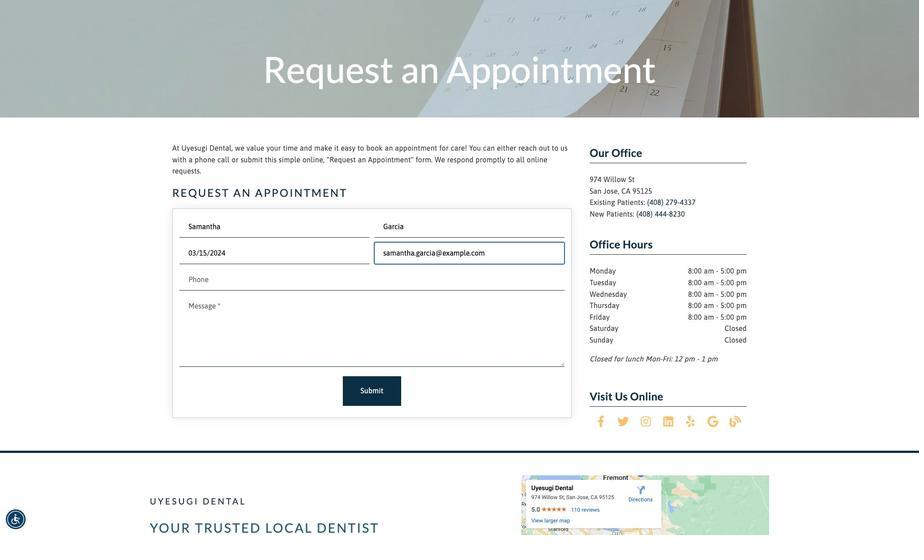 Task type: locate. For each thing, give the bounding box(es) containing it.
1 link image from the left
[[597, 416, 605, 428]]

input text field
[[374, 216, 565, 238], [180, 242, 370, 264], [180, 269, 565, 291]]

3 link image from the left
[[730, 416, 741, 428]]

0 horizontal spatial link image
[[641, 416, 651, 428]]

2 link image from the left
[[707, 416, 719, 428]]

2 vertical spatial input text field
[[180, 269, 565, 291]]

1 horizontal spatial link image
[[707, 416, 719, 428]]

link image
[[641, 416, 651, 428], [707, 416, 719, 428], [730, 416, 741, 428]]

2 horizontal spatial link image
[[730, 416, 741, 428]]

input text field
[[180, 216, 370, 238]]

Message text field
[[180, 295, 565, 367]]

0 vertical spatial input text field
[[374, 216, 565, 238]]

4 link image from the left
[[686, 416, 695, 428]]

link image
[[597, 416, 605, 428], [618, 416, 629, 428], [663, 416, 673, 428], [686, 416, 695, 428]]



Task type: describe. For each thing, give the bounding box(es) containing it.
2 link image from the left
[[618, 416, 629, 428]]

1 link image from the left
[[641, 416, 651, 428]]

input email field
[[374, 242, 565, 264]]

3 link image from the left
[[663, 416, 673, 428]]

iframe element
[[522, 476, 769, 535]]

1 vertical spatial input text field
[[180, 242, 370, 264]]



